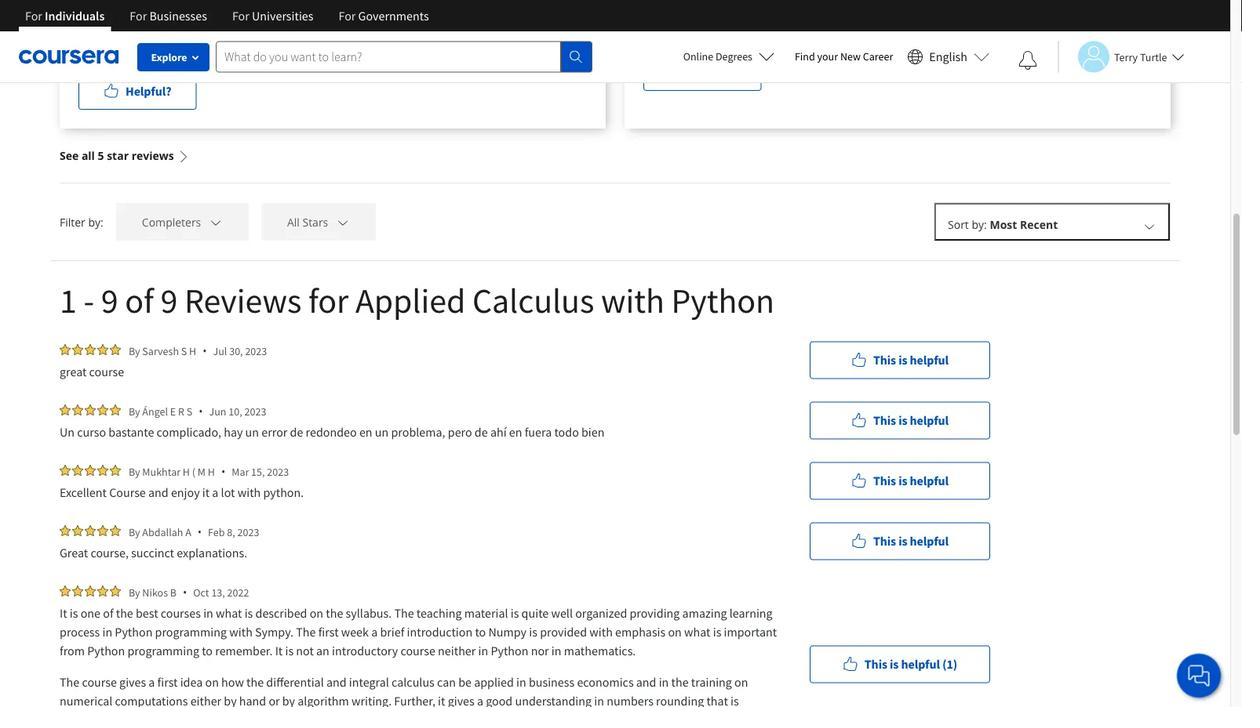 Task type: locate. For each thing, give the bounding box(es) containing it.
or
[[269, 694, 280, 708]]

1 horizontal spatial by
[[282, 694, 295, 708]]

for universities
[[232, 8, 314, 24]]

on up either
[[205, 675, 219, 691]]

introductory
[[332, 644, 398, 659]]

2 horizontal spatial and
[[636, 675, 656, 691]]

1 horizontal spatial first
[[318, 625, 339, 640]]

1 for from the left
[[25, 8, 42, 24]]

0 horizontal spatial en
[[359, 425, 372, 440]]

1 9 from the left
[[101, 279, 118, 322]]

de right error
[[290, 425, 303, 440]]

a inside by abdallah a • feb 8, 2023
[[185, 525, 191, 540]]

1 horizontal spatial chevron down image
[[336, 215, 350, 229]]

0 horizontal spatial first
[[157, 675, 178, 691]]

1 horizontal spatial 9
[[160, 279, 178, 322]]

applied
[[355, 279, 466, 322]]

4 for from the left
[[339, 8, 356, 24]]

an left 'approachable'
[[292, 24, 305, 39]]

1 horizontal spatial en
[[509, 425, 522, 440]]

0 vertical spatial course
[[89, 364, 124, 380]]

by inside by ángel e r s • jun 10, 2023
[[129, 405, 140, 419]]

course up numerical
[[82, 675, 117, 691]]

h left jul
[[189, 344, 196, 358]]

course inside the course gives a first idea on how the differential and integral calculus can be applied in business economics and in the training on numerical computations either by hand or by algorithm writing. further, it gives a good understanding in numbers rounding that i
[[82, 675, 117, 691]]

1 horizontal spatial de
[[475, 425, 488, 440]]

2 for from the left
[[130, 8, 147, 24]]

filled star image
[[104, 4, 115, 15], [72, 345, 83, 355], [97, 345, 108, 355], [110, 345, 121, 355], [60, 405, 71, 416], [60, 465, 71, 476], [60, 526, 71, 537], [72, 526, 83, 537], [85, 526, 96, 537], [110, 526, 121, 537], [60, 586, 71, 597], [85, 586, 96, 597], [97, 586, 108, 597], [110, 586, 121, 597]]

de left ahí
[[475, 425, 488, 440]]

0 horizontal spatial of
[[103, 606, 113, 622]]

neither
[[438, 644, 476, 659]]

further,
[[394, 694, 435, 708]]

en right ahí
[[509, 425, 522, 440]]

2023
[[245, 344, 267, 358], [244, 405, 266, 419], [267, 465, 289, 479], [237, 525, 259, 540]]

0 vertical spatial calculus
[[751, 24, 795, 39]]

for left governments
[[339, 8, 356, 24]]

and up numbers
[[636, 675, 656, 691]]

chat with us image
[[1187, 664, 1212, 689]]

5 by from the top
[[129, 586, 140, 600]]

mukhtar
[[142, 465, 181, 479]]

by up "succinct"
[[129, 525, 140, 540]]

of for with
[[125, 279, 154, 322]]

2023 right the 8,
[[237, 525, 259, 540]]

helpful? down explore
[[126, 83, 171, 99]]

calculus right solve
[[522, 24, 565, 39]]

1 vertical spatial gives
[[448, 694, 475, 708]]

0 vertical spatial helpful?
[[691, 64, 736, 80]]

by left 'sarvesh'
[[129, 344, 140, 358]]

1 horizontal spatial helpful?
[[691, 64, 736, 80]]

0 vertical spatial a
[[78, 24, 85, 39]]

1 vertical spatial what
[[684, 625, 711, 640]]

first inside the course gives a first idea on how the differential and integral calculus can be applied in business economics and in the training on numerical computations either by hand or by algorithm writing. further, it gives a good understanding in numbers rounding that i
[[157, 675, 178, 691]]

3 for from the left
[[232, 8, 249, 24]]

1 horizontal spatial by:
[[972, 217, 987, 232]]

None search field
[[216, 41, 592, 73]]

• left feb
[[198, 525, 202, 540]]

1 vertical spatial an
[[316, 644, 330, 659]]

0 horizontal spatial by:
[[88, 215, 103, 230]]

2 horizontal spatial of
[[687, 24, 698, 39]]

this is helpful for complicado,
[[873, 413, 949, 429]]

helpful? button
[[644, 53, 762, 91], [78, 72, 197, 110]]

solve
[[493, 24, 520, 39]]

2023 inside by ángel e r s • jun 10, 2023
[[244, 405, 266, 419]]

that
[[707, 694, 728, 708]]

first
[[318, 625, 339, 640], [157, 675, 178, 691]]

chevron down image
[[1143, 219, 1157, 233]]

chevron down image for all stars
[[336, 215, 350, 229]]

0 vertical spatial of
[[687, 24, 698, 39]]

in down the economics on the bottom of page
[[594, 694, 604, 708]]

1 un from the left
[[245, 425, 259, 440]]

excellent course and enjoy it a lot with python.
[[60, 485, 304, 501]]

by
[[224, 694, 237, 708], [282, 694, 295, 708]]

3 this is helpful from the top
[[873, 474, 949, 489]]

programming down courses
[[155, 625, 227, 640]]

by sarvesh s h • jul 30, 2023
[[129, 344, 267, 359]]

banner navigation
[[13, 0, 442, 43]]

it right enjoy in the left of the page
[[202, 485, 210, 501]]

2023 right 15,
[[267, 465, 289, 479]]

reviews
[[132, 148, 174, 163]]

1 vertical spatial it
[[438, 694, 445, 708]]

filter
[[60, 215, 85, 230]]

2 chevron down image from the left
[[336, 215, 350, 229]]

helpful? button down explore
[[78, 72, 197, 110]]

find your new career link
[[787, 47, 901, 67]]

see all 5 star reviews button
[[60, 129, 190, 183]]

by inside by nikos b • oct 13, 2022
[[129, 586, 140, 600]]

week
[[341, 625, 369, 640]]

the mix of python & calculus is a special feature. i learned a lot.
[[644, 24, 974, 39]]

9 up 'sarvesh'
[[160, 279, 178, 322]]

1 vertical spatial calculus
[[472, 279, 594, 322]]

en right the redondeo
[[359, 425, 372, 440]]

programming down best
[[127, 644, 199, 659]]

by:
[[88, 215, 103, 230], [972, 217, 987, 232]]

m
[[198, 465, 206, 479]]

star
[[107, 148, 129, 163]]

by up course
[[129, 465, 140, 479]]

chevron down image right completers
[[209, 215, 223, 229]]

chevron down image inside completers button
[[209, 215, 223, 229]]

2 this is helpful button from the top
[[810, 402, 990, 440]]

and down mukhtar
[[148, 485, 168, 501]]

by: right filter
[[88, 215, 103, 230]]

of right mix
[[687, 24, 698, 39]]

course down introduction
[[401, 644, 435, 659]]

curso
[[77, 425, 106, 440]]

a up computations
[[149, 675, 155, 691]]

by down "how"
[[224, 694, 237, 708]]

helpful? down online degrees
[[691, 64, 736, 80]]

governments
[[358, 8, 429, 24]]

2 vertical spatial course
[[82, 675, 117, 691]]

the up 'week'
[[326, 606, 343, 622]]

0 horizontal spatial 9
[[101, 279, 118, 322]]

0 vertical spatial an
[[292, 24, 305, 39]]

1 horizontal spatial calculus
[[751, 24, 795, 39]]

2023 right 10,
[[244, 405, 266, 419]]

h left the (
[[183, 465, 190, 479]]

an right not
[[316, 644, 330, 659]]

the
[[116, 606, 133, 622], [326, 606, 343, 622], [246, 675, 264, 691], [671, 675, 689, 691]]

0 horizontal spatial what
[[216, 606, 242, 622]]

of inside the 'it is one of the best courses in what is described on the syllabus. the teaching material is quite well organized providing amazing learning process in python programming with sympy. the first week a brief introduction to numpy is provided with emphasis on what is important from python programming to remember. it is not an introductory course neither in python nor in mathematics.'
[[103, 606, 113, 622]]

helpful inside button
[[901, 657, 940, 673]]

find
[[795, 49, 815, 64]]

calculus right businesses
[[221, 24, 264, 39]]

good
[[486, 694, 513, 708]]

2023 right 30,
[[245, 344, 267, 358]]

a right abdallah
[[185, 525, 191, 540]]

1 horizontal spatial of
[[125, 279, 154, 322]]

helpful? button down mix
[[644, 53, 762, 91]]

0 vertical spatial it
[[202, 485, 210, 501]]

by right or
[[282, 694, 295, 708]]

sarvesh
[[142, 344, 179, 358]]

by inside by mukhtar h ( m h • mar 15, 2023
[[129, 465, 140, 479]]

for right relaxed
[[130, 8, 147, 24]]

is inside button
[[890, 657, 899, 673]]

0 horizontal spatial de
[[290, 425, 303, 440]]

what down amazing
[[684, 625, 711, 640]]

course right great
[[89, 364, 124, 380]]

h inside by sarvesh s h • jul 30, 2023
[[189, 344, 196, 358]]

2 vertical spatial of
[[103, 606, 113, 622]]

helpful for enjoy
[[910, 474, 949, 489]]

2 by from the top
[[129, 405, 140, 419]]

for
[[308, 279, 349, 322]]

this inside button
[[865, 657, 888, 673]]

gives down be
[[448, 694, 475, 708]]

1 vertical spatial a
[[185, 525, 191, 540]]

the up numerical
[[60, 675, 79, 691]]

recent
[[1020, 217, 1058, 232]]

the up not
[[296, 625, 316, 640]]

oct
[[193, 586, 209, 600]]

0 horizontal spatial it
[[202, 485, 210, 501]]

the left mix
[[644, 24, 663, 39]]

programming
[[155, 625, 227, 640], [127, 644, 199, 659]]

to right businesses
[[208, 24, 218, 39]]

0 vertical spatial gives
[[119, 675, 146, 691]]

1 this is helpful from the top
[[873, 353, 949, 368]]

1 chevron down image from the left
[[209, 215, 223, 229]]

on
[[310, 606, 323, 622], [668, 625, 682, 640], [205, 675, 219, 691], [735, 675, 748, 691]]

0 vertical spatial first
[[318, 625, 339, 640]]

0 horizontal spatial by
[[224, 694, 237, 708]]

a inside the 'it is one of the best courses in what is described on the syllabus. the teaching material is quite well organized providing amazing learning process in python programming with sympy. the first week a brief introduction to numpy is provided with emphasis on what is important from python programming to remember. it is not an introductory course neither in python nor in mathematics.'
[[371, 625, 378, 640]]

0 horizontal spatial calculus
[[221, 24, 264, 39]]

first left idea
[[157, 675, 178, 691]]

calculus inside the course gives a first idea on how the differential and integral calculus can be applied in business economics and in the training on numerical computations either by hand or by algorithm writing. further, it gives a good understanding in numbers rounding that i
[[392, 675, 435, 691]]

filter by:
[[60, 215, 103, 230]]

applied
[[474, 675, 514, 691]]

one
[[81, 606, 100, 622]]

of for is
[[103, 606, 113, 622]]

4 this is helpful from the top
[[873, 534, 949, 550]]

degrees
[[716, 49, 753, 64]]

2 un from the left
[[375, 425, 389, 440]]

0 horizontal spatial a
[[78, 24, 85, 39]]

computations
[[115, 694, 188, 708]]

1 de from the left
[[290, 425, 303, 440]]

redondeo
[[306, 425, 357, 440]]

2 de from the left
[[475, 425, 488, 440]]

calculus
[[751, 24, 795, 39], [472, 279, 594, 322]]

calculus up further,
[[392, 675, 435, 691]]

of right one
[[103, 606, 113, 622]]

0 horizontal spatial helpful?
[[126, 83, 171, 99]]

a left relaxed
[[78, 24, 85, 39]]

9 right -
[[101, 279, 118, 322]]

by: for filter
[[88, 215, 103, 230]]

1 vertical spatial it
[[275, 644, 283, 659]]

1 horizontal spatial a
[[185, 525, 191, 540]]

by inside by abdallah a • feb 8, 2023
[[129, 525, 140, 540]]

it down can
[[438, 694, 445, 708]]

first inside the 'it is one of the best courses in what is described on the syllabus. the teaching material is quite well organized providing amazing learning process in python programming with sympy. the first week a brief introduction to numpy is provided with emphasis on what is important from python programming to remember. it is not an introductory course neither in python nor in mathematics.'
[[318, 625, 339, 640]]

terry turtle button
[[1058, 41, 1185, 73]]

What do you want to learn? text field
[[216, 41, 561, 73]]

un curso bastante complicado, hay un error de redondeo en un problema, pero de ahí en fuera todo bien
[[60, 425, 607, 440]]

coursera image
[[19, 44, 118, 69]]

gives up computations
[[119, 675, 146, 691]]

3 by from the top
[[129, 465, 140, 479]]

this for complicado,
[[873, 413, 896, 429]]

it down sympy. at the bottom
[[275, 644, 283, 659]]

differential
[[266, 675, 324, 691]]

0 horizontal spatial an
[[292, 24, 305, 39]]

1 vertical spatial first
[[157, 675, 178, 691]]

0 horizontal spatial un
[[245, 425, 259, 440]]

1 vertical spatial of
[[125, 279, 154, 322]]

not
[[296, 644, 314, 659]]

what down 2022 on the left of the page
[[216, 606, 242, 622]]

1 horizontal spatial un
[[375, 425, 389, 440]]

by abdallah a • feb 8, 2023
[[129, 525, 259, 540]]

and up algorithm on the left of page
[[326, 675, 347, 691]]

by left ángel
[[129, 405, 140, 419]]

great course, succinct explanations.
[[60, 545, 247, 561]]

15,
[[251, 465, 265, 479]]

abdallah
[[142, 525, 183, 540]]

this for explanations.
[[873, 534, 896, 550]]

1 horizontal spatial it
[[275, 644, 283, 659]]

0 vertical spatial what
[[216, 606, 242, 622]]

this is helpful (1)
[[865, 657, 958, 673]]

by inside by sarvesh s h • jul 30, 2023
[[129, 344, 140, 358]]

filled star image
[[78, 4, 89, 15], [91, 4, 102, 15], [129, 4, 140, 15], [60, 345, 71, 355], [85, 345, 96, 355], [72, 405, 83, 416], [85, 405, 96, 416], [97, 405, 108, 416], [110, 405, 121, 416], [72, 465, 83, 476], [85, 465, 96, 476], [97, 465, 108, 476], [110, 465, 121, 476], [97, 526, 108, 537], [72, 586, 83, 597]]

un right hay
[[245, 425, 259, 440]]

• right b
[[183, 585, 187, 600]]

1 vertical spatial s
[[187, 405, 192, 419]]

by for course
[[129, 465, 140, 479]]

to down "material"
[[475, 625, 486, 640]]

r
[[178, 405, 184, 419]]

way
[[383, 24, 404, 39]]

4 by from the top
[[129, 525, 140, 540]]

the up rounding
[[671, 675, 689, 691]]

9
[[101, 279, 118, 322], [160, 279, 178, 322]]

• left 'mar'
[[221, 465, 225, 479]]

s right r
[[187, 405, 192, 419]]

s inside by sarvesh s h • jul 30, 2023
[[181, 344, 187, 358]]

0 horizontal spatial and
[[148, 485, 168, 501]]

python
[[700, 24, 738, 39], [671, 279, 775, 322], [115, 625, 153, 640], [87, 644, 125, 659], [491, 644, 529, 659]]

0 vertical spatial s
[[181, 344, 187, 358]]

in right "applied" at the left
[[516, 675, 526, 691]]

2 this is helpful from the top
[[873, 413, 949, 429]]

it up process
[[60, 606, 67, 622]]

a left the lot.
[[948, 24, 954, 39]]

for left individuals
[[25, 8, 42, 24]]

in up rounding
[[659, 675, 669, 691]]

of right -
[[125, 279, 154, 322]]

emphasis
[[615, 625, 666, 640]]

training
[[691, 675, 732, 691]]

1 this is helpful button from the top
[[810, 342, 990, 379]]

1 by from the top
[[129, 344, 140, 358]]

4 this is helpful button from the top
[[810, 523, 990, 561]]

first left 'week'
[[318, 625, 339, 640]]

chevron down image inside all stars button
[[336, 215, 350, 229]]

a inside a relaxed reintroduction to calculus with an approachable way to use sympy to solve calculus problems.
[[78, 24, 85, 39]]

turtle
[[1140, 50, 1167, 64]]

course for the
[[82, 675, 117, 691]]

career
[[863, 49, 893, 64]]

un left problema,
[[375, 425, 389, 440]]

3 this is helpful button from the top
[[810, 463, 990, 500]]

1 horizontal spatial an
[[316, 644, 330, 659]]

can
[[437, 675, 456, 691]]

1 horizontal spatial it
[[438, 694, 445, 708]]

0 horizontal spatial chevron down image
[[209, 215, 223, 229]]

a
[[78, 24, 85, 39], [185, 525, 191, 540]]

1 vertical spatial course
[[401, 644, 435, 659]]

great course
[[60, 364, 124, 380]]

for
[[25, 8, 42, 24], [130, 8, 147, 24], [232, 8, 249, 24], [339, 8, 356, 24]]

chevron down image right stars
[[336, 215, 350, 229]]

a left brief
[[371, 625, 378, 640]]

material
[[464, 606, 508, 622]]

terry turtle
[[1114, 50, 1167, 64]]

by left nikos
[[129, 586, 140, 600]]

the left best
[[116, 606, 133, 622]]

this is helpful button for complicado,
[[810, 402, 990, 440]]

•
[[203, 344, 207, 359], [199, 404, 203, 419], [221, 465, 225, 479], [198, 525, 202, 540], [183, 585, 187, 600]]

by nikos b • oct 13, 2022
[[129, 585, 249, 600]]

2 9 from the left
[[160, 279, 178, 322]]

s right 'sarvesh'
[[181, 344, 187, 358]]

integral
[[349, 675, 389, 691]]

explanations.
[[177, 545, 247, 561]]

1 horizontal spatial calculus
[[392, 675, 435, 691]]

this is helpful button for explanations.
[[810, 523, 990, 561]]

s inside by ángel e r s • jun 10, 2023
[[187, 405, 192, 419]]

this is helpful
[[873, 353, 949, 368], [873, 413, 949, 429], [873, 474, 949, 489], [873, 534, 949, 550]]

0 horizontal spatial it
[[60, 606, 67, 622]]

the
[[644, 24, 663, 39], [394, 606, 414, 622], [296, 625, 316, 640], [60, 675, 79, 691]]

show notifications image
[[1019, 51, 1037, 70]]

fuera
[[525, 425, 552, 440]]

in down oct
[[203, 606, 213, 622]]

8,
[[227, 525, 235, 540]]

for governments
[[339, 8, 429, 24]]

by: right sort
[[972, 217, 987, 232]]

english button
[[901, 31, 996, 82]]

for left universities
[[232, 8, 249, 24]]

excellent
[[60, 485, 107, 501]]

for businesses
[[130, 8, 207, 24]]

chevron down image
[[209, 215, 223, 229], [336, 215, 350, 229]]

your
[[817, 49, 838, 64]]



Task type: vqa. For each thing, say whether or not it's contained in the screenshot.


Task type: describe. For each thing, give the bounding box(es) containing it.
0 vertical spatial it
[[60, 606, 67, 622]]

to left solve
[[479, 24, 490, 39]]

this is helpful for explanations.
[[873, 534, 949, 550]]

use
[[420, 24, 438, 39]]

for for governments
[[339, 8, 356, 24]]

find your new career
[[795, 49, 893, 64]]

learning
[[730, 606, 773, 622]]

2 horizontal spatial calculus
[[522, 24, 565, 39]]

chevron down image for completers
[[209, 215, 223, 229]]

in right process
[[102, 625, 112, 640]]

1 horizontal spatial helpful? button
[[644, 53, 762, 91]]

described
[[255, 606, 307, 622]]

all
[[82, 148, 95, 163]]

quite
[[522, 606, 549, 622]]

sort
[[948, 217, 969, 232]]

this is helpful (1) button
[[810, 646, 990, 684]]

1 vertical spatial helpful?
[[126, 83, 171, 99]]

the inside the course gives a first idea on how the differential and integral calculus can be applied in business economics and in the training on numerical computations either by hand or by algorithm writing. further, it gives a good understanding in numbers rounding that i
[[60, 675, 79, 691]]

special
[[818, 24, 854, 39]]

to left "use"
[[407, 24, 417, 39]]

it is one of the best courses in what is described on the syllabus. the teaching material is quite well organized providing amazing learning process in python programming with sympy. the first week a brief introduction to numpy is provided with emphasis on what is important from python programming to remember. it is not an introductory course neither in python nor in mathematics.
[[60, 606, 780, 659]]

this is helpful for enjoy
[[873, 474, 949, 489]]

mar
[[232, 465, 249, 479]]

&
[[741, 24, 748, 39]]

rounding
[[656, 694, 704, 708]]

it inside the course gives a first idea on how the differential and integral calculus can be applied in business economics and in the training on numerical computations either by hand or by algorithm writing. further, it gives a good understanding in numbers rounding that i
[[438, 694, 445, 708]]

course for great
[[89, 364, 124, 380]]

0 horizontal spatial helpful? button
[[78, 72, 197, 110]]

in right neither
[[478, 644, 488, 659]]

2023 inside by abdallah a • feb 8, 2023
[[237, 525, 259, 540]]

e
[[170, 405, 176, 419]]

pero
[[448, 425, 472, 440]]

1 by from the left
[[224, 694, 237, 708]]

this for enjoy
[[873, 474, 896, 489]]

remember.
[[215, 644, 273, 659]]

the up brief
[[394, 606, 414, 622]]

with inside a relaxed reintroduction to calculus with an approachable way to use sympy to solve calculus problems.
[[266, 24, 290, 39]]

for individuals
[[25, 8, 105, 24]]

0 horizontal spatial calculus
[[472, 279, 594, 322]]

online degrees
[[683, 49, 753, 64]]

see
[[60, 148, 79, 163]]

1 horizontal spatial what
[[684, 625, 711, 640]]

1 horizontal spatial and
[[326, 675, 347, 691]]

economics
[[577, 675, 634, 691]]

2 by from the left
[[282, 694, 295, 708]]

enjoy
[[171, 485, 200, 501]]

hay
[[224, 425, 243, 440]]

1 - 9 of 9 reviews for applied calculus with python
[[60, 279, 775, 322]]

introduction
[[407, 625, 473, 640]]

(1)
[[943, 657, 958, 673]]

hand
[[239, 694, 266, 708]]

to up idea
[[202, 644, 213, 659]]

1
[[60, 279, 77, 322]]

sort by: most recent
[[948, 217, 1058, 232]]

teaching
[[417, 606, 462, 622]]

provided
[[540, 625, 587, 640]]

todo
[[554, 425, 579, 440]]

course,
[[91, 545, 129, 561]]

numerical
[[60, 694, 113, 708]]

for for businesses
[[130, 8, 147, 24]]

sympy.
[[255, 625, 294, 640]]

most
[[990, 217, 1017, 232]]

completers
[[142, 215, 201, 230]]

nikos
[[142, 586, 168, 600]]

a left lot
[[212, 485, 218, 501]]

this is helpful button for enjoy
[[810, 463, 990, 500]]

1 vertical spatial programming
[[127, 644, 199, 659]]

lot
[[221, 485, 235, 501]]

complicado,
[[157, 425, 221, 440]]

bastante
[[109, 425, 154, 440]]

organized
[[575, 606, 627, 622]]

jun
[[209, 405, 226, 419]]

2023 inside by mukhtar h ( m h • mar 15, 2023
[[267, 465, 289, 479]]

amazing
[[682, 606, 727, 622]]

by for curso
[[129, 405, 140, 419]]

stars
[[302, 215, 328, 230]]

universities
[[252, 8, 314, 24]]

problema,
[[391, 425, 445, 440]]

by: for sort
[[972, 217, 987, 232]]

b
[[170, 586, 177, 600]]

course inside the 'it is one of the best courses in what is described on the syllabus. the teaching material is quite well organized providing amazing learning process in python programming with sympy. the first week a brief introduction to numpy is provided with emphasis on what is important from python programming to remember. it is not an introductory course neither in python nor in mathematics.'
[[401, 644, 435, 659]]

an inside a relaxed reintroduction to calculus with an approachable way to use sympy to solve calculus problems.
[[292, 24, 305, 39]]

1 en from the left
[[359, 425, 372, 440]]

be
[[458, 675, 472, 691]]

2022
[[227, 586, 249, 600]]

helpful for complicado,
[[910, 413, 949, 429]]

on right described
[[310, 606, 323, 622]]

1 horizontal spatial gives
[[448, 694, 475, 708]]

completers button
[[116, 203, 249, 241]]

course
[[109, 485, 146, 501]]

approachable
[[308, 24, 381, 39]]

providing
[[630, 606, 680, 622]]

the up the hand
[[246, 675, 264, 691]]

by for course,
[[129, 525, 140, 540]]

for for universities
[[232, 8, 249, 24]]

on right training
[[735, 675, 748, 691]]

0 horizontal spatial gives
[[119, 675, 146, 691]]

great
[[60, 545, 88, 561]]

brief
[[380, 625, 404, 640]]

2 en from the left
[[509, 425, 522, 440]]

writing.
[[352, 694, 392, 708]]

nor
[[531, 644, 549, 659]]

(
[[192, 465, 195, 479]]

syllabus.
[[346, 606, 392, 622]]

either
[[190, 694, 221, 708]]

new
[[840, 49, 861, 64]]

• left jul
[[203, 344, 207, 359]]

the course gives a first idea on how the differential and integral calculus can be applied in business economics and in the training on numerical computations either by hand or by algorithm writing. further, it gives a good understanding in numbers rounding that i
[[60, 675, 780, 708]]

2023 inside by sarvesh s h • jul 30, 2023
[[245, 344, 267, 358]]

helpful for explanations.
[[910, 534, 949, 550]]

business
[[529, 675, 575, 691]]

30,
[[229, 344, 243, 358]]

sympy
[[441, 24, 477, 39]]

for for individuals
[[25, 8, 42, 24]]

all
[[287, 215, 300, 230]]

• left jun
[[199, 404, 203, 419]]

online degrees button
[[671, 39, 787, 74]]

i
[[900, 24, 903, 39]]

online
[[683, 49, 714, 64]]

a relaxed reintroduction to calculus with an approachable way to use sympy to solve calculus problems.
[[78, 24, 565, 58]]

explore
[[151, 50, 187, 64]]

relaxed
[[88, 24, 126, 39]]

0 vertical spatial programming
[[155, 625, 227, 640]]

a left good
[[477, 694, 483, 708]]

by for course
[[129, 344, 140, 358]]

in right the nor
[[552, 644, 562, 659]]

python.
[[263, 485, 304, 501]]

h right m
[[208, 465, 215, 479]]

a left special at top right
[[809, 24, 815, 39]]

on down providing
[[668, 625, 682, 640]]

all stars button
[[261, 203, 376, 241]]

feb
[[208, 525, 225, 540]]

problems.
[[78, 42, 132, 58]]

5
[[98, 148, 104, 163]]

explore button
[[137, 43, 210, 71]]

an inside the 'it is one of the best courses in what is described on the syllabus. the teaching material is quite well organized providing amazing learning process in python programming with sympy. the first week a brief introduction to numpy is provided with emphasis on what is important from python programming to remember. it is not an introductory course neither in python nor in mathematics.'
[[316, 644, 330, 659]]



